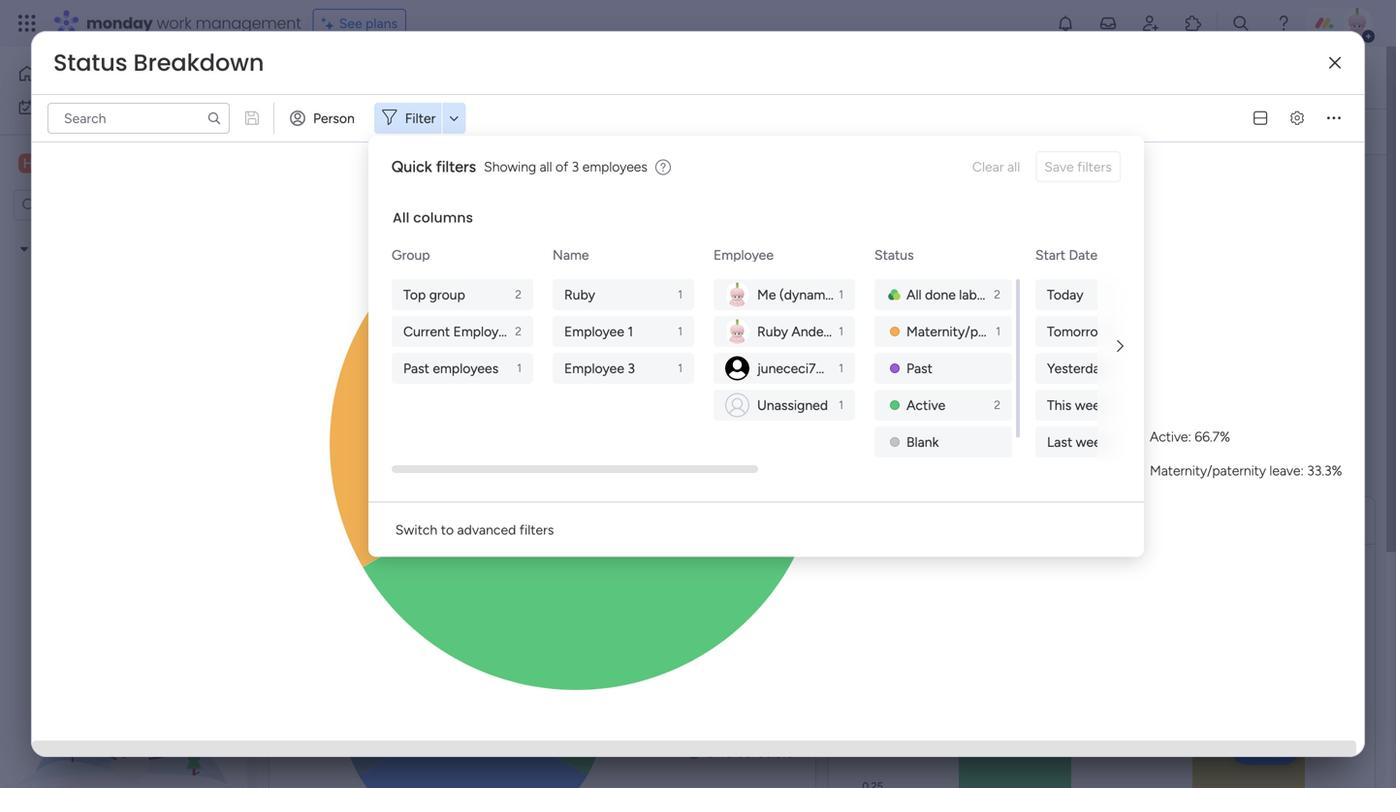 Task type: vqa. For each thing, say whether or not it's contained in the screenshot.
Main inside the button
no



Task type: describe. For each thing, give the bounding box(es) containing it.
gender
[[300, 508, 364, 533]]

0 horizontal spatial filters
[[436, 158, 476, 176]]

more dots image
[[1327, 111, 1341, 125]]

h
[[23, 155, 33, 172]]

all done labels
[[906, 286, 993, 303]]

to
[[441, 522, 454, 538]]

labels
[[959, 286, 993, 303]]

switch
[[395, 522, 437, 538]]

start
[[1035, 247, 1065, 263]]

none search field inside directory dashboard banner
[[578, 116, 755, 147]]

caret down image
[[20, 242, 28, 256]]

count
[[351, 178, 402, 203]]

inbox image
[[1098, 14, 1118, 33]]

help image
[[1274, 14, 1293, 33]]

active for active
[[906, 397, 945, 413]]

top
[[403, 286, 426, 303]]

1 inside status group
[[996, 324, 1000, 338]]

1 vertical spatial 33.3%
[[758, 745, 793, 761]]

Filter dashboard by text search field
[[48, 103, 230, 134]]

by
[[406, 178, 428, 203]]

showing
[[484, 159, 536, 175]]

monday work management
[[86, 12, 301, 34]]

group group
[[391, 279, 537, 384]]

person button for filter dashboard by text search field
[[282, 103, 366, 134]]

switch to advanced filters button
[[388, 514, 562, 545]]

status for status breakdown
[[53, 47, 127, 79]]

status breakdown
[[53, 47, 264, 79]]

breakdown
[[369, 508, 468, 533]]

tomorrow
[[1047, 323, 1108, 340]]

maternity/paternity leave : 33.3%
[[1150, 462, 1342, 479]]

anderson
[[791, 323, 850, 340]]

ruby for ruby anderson
[[757, 323, 788, 340]]

employee 1
[[564, 323, 633, 340]]

name group
[[552, 279, 698, 384]]

3 inside quick filters showing all of 3 employees
[[572, 159, 579, 175]]

yesterday
[[1047, 360, 1107, 377]]

person for filter dashboard by text search box
[[838, 124, 880, 140]]

monday
[[86, 12, 153, 34]]

head count by department
[[300, 178, 539, 203]]

past employees
[[403, 360, 498, 377]]

employees
[[453, 323, 519, 340]]

2 inside current employees 2
[[515, 324, 521, 338]]

see plans
[[339, 15, 398, 32]]

lottie animation element
[[0, 592, 247, 788]]

1 connected board button
[[401, 116, 559, 147]]

maternity/paternity for maternity/paternity leave
[[906, 323, 1025, 340]]

head
[[300, 178, 346, 203]]

search image
[[731, 124, 747, 140]]

help
[[1248, 739, 1283, 759]]

apps image
[[1184, 14, 1203, 33]]

Status Breakdown field
[[48, 47, 269, 79]]

all
[[540, 159, 552, 175]]

connected
[[446, 124, 512, 140]]

active : 66.7%
[[1150, 429, 1230, 445]]

employee group
[[713, 279, 891, 421]]

home
[[45, 65, 82, 82]]

current employees 2
[[403, 323, 521, 340]]

all columns dialog
[[368, 136, 1396, 642]]

me
[[757, 286, 776, 303]]

employee for employee 3
[[564, 360, 624, 377]]

last
[[1047, 434, 1072, 450]]

name
[[552, 247, 589, 263]]

employee directory list box
[[0, 229, 247, 593]]

management
[[196, 12, 301, 34]]

employee for employee 1
[[564, 323, 624, 340]]

help button
[[1231, 733, 1299, 765]]

gender breakdown
[[300, 508, 468, 533]]

search image
[[206, 111, 222, 126]]

leave for maternity/paternity leave : 33.3%
[[1269, 462, 1301, 479]]

maternity/paternity for maternity/paternity leave : 33.3%
[[1150, 462, 1266, 479]]

see
[[339, 15, 362, 32]]

directory
[[292, 56, 429, 99]]

invite members image
[[1141, 14, 1160, 33]]

junececi7@gmail.com image
[[725, 356, 749, 381]]

add
[[315, 124, 340, 140]]

employees inside quick filters showing all of 3 employees
[[582, 159, 648, 175]]

diverse
[[707, 745, 751, 761]]

switch to advanced filters
[[395, 522, 554, 538]]

workspace image
[[18, 153, 38, 174]]

work for monday
[[157, 12, 192, 34]]

Directory Dashboard field
[[287, 56, 611, 99]]

dashboard
[[436, 56, 606, 99]]

: for : 33.3%
[[751, 745, 754, 761]]

top group
[[403, 286, 465, 303]]

current
[[403, 323, 450, 340]]

: for : 66.7%
[[1188, 429, 1191, 445]]

columns
[[413, 208, 473, 227]]

employee directory
[[35, 241, 153, 257]]

date
[[1069, 247, 1097, 263]]

diverse : 33.3%
[[707, 745, 793, 761]]

dapulse x slim image
[[1329, 56, 1341, 70]]

group
[[391, 247, 430, 263]]

widget
[[343, 124, 386, 140]]



Task type: locate. For each thing, give the bounding box(es) containing it.
1 horizontal spatial filter button
[[899, 116, 991, 147]]

1 vertical spatial 3
[[627, 360, 635, 377]]

week for this week
[[1075, 397, 1107, 413]]

v2 split view image
[[1254, 111, 1267, 125]]

None search field
[[578, 116, 755, 147]]

:
[[1188, 429, 1191, 445], [1301, 462, 1304, 479], [751, 745, 754, 761]]

1 horizontal spatial arrow down image
[[967, 120, 991, 143]]

1 vertical spatial work
[[65, 99, 94, 115]]

0 horizontal spatial 33.3%
[[758, 745, 793, 761]]

learn more image
[[655, 159, 671, 177]]

0 vertical spatial filters
[[436, 158, 476, 176]]

active up "blank"
[[906, 397, 945, 413]]

None search field
[[48, 103, 230, 134]]

1 vertical spatial week
[[1076, 434, 1107, 450]]

1 connected board
[[437, 124, 550, 140]]

1 horizontal spatial employees
[[582, 159, 648, 175]]

maternity/paternity inside status group
[[906, 323, 1025, 340]]

0 horizontal spatial past
[[403, 360, 429, 377]]

1 horizontal spatial 33.3%
[[1307, 462, 1342, 479]]

1 past from the left
[[403, 360, 429, 377]]

0 horizontal spatial work
[[65, 99, 94, 115]]

all inside status group
[[906, 286, 921, 303]]

lottie animation image
[[0, 592, 247, 788]]

junececi7@gmail.com
[[757, 360, 891, 377]]

ruby down name
[[564, 286, 595, 303]]

all left done
[[906, 286, 921, 303]]

work right my
[[65, 99, 94, 115]]

1 horizontal spatial person button
[[807, 116, 891, 147]]

week for last week
[[1076, 434, 1107, 450]]

1 horizontal spatial person
[[838, 124, 880, 140]]

1 horizontal spatial leave
[[1269, 462, 1301, 479]]

see plans button
[[313, 9, 406, 38]]

1 horizontal spatial filter
[[930, 124, 961, 140]]

leave inside status group
[[1028, 323, 1060, 340]]

0 horizontal spatial active
[[906, 397, 945, 413]]

1
[[437, 124, 443, 140], [678, 287, 682, 302], [838, 287, 843, 302], [627, 323, 633, 340], [678, 324, 682, 338], [838, 324, 843, 338], [996, 324, 1000, 338], [517, 361, 521, 375], [678, 361, 682, 375], [838, 361, 843, 375], [838, 398, 843, 412]]

status
[[53, 47, 127, 79], [874, 247, 914, 263]]

group
[[429, 286, 465, 303]]

start date
[[1035, 247, 1097, 263]]

my work
[[43, 99, 94, 115]]

1 horizontal spatial filters
[[519, 522, 554, 538]]

0 horizontal spatial 3
[[572, 159, 579, 175]]

past
[[403, 360, 429, 377], [906, 360, 932, 377]]

add widget button
[[280, 116, 393, 147]]

0 horizontal spatial person
[[313, 110, 355, 127]]

1 horizontal spatial work
[[157, 12, 192, 34]]

2 vertical spatial ruby anderson image
[[725, 319, 749, 344]]

ruby anderson image left me
[[725, 283, 749, 307]]

Filter dashboard by text search field
[[578, 116, 755, 147]]

option
[[0, 232, 247, 236]]

last week
[[1047, 434, 1107, 450]]

employee down employee 1
[[564, 360, 624, 377]]

leave for maternity/paternity leave
[[1028, 323, 1060, 340]]

0 horizontal spatial leave
[[1028, 323, 1060, 340]]

leave
[[1028, 323, 1060, 340], [1269, 462, 1301, 479]]

search everything image
[[1231, 14, 1251, 33]]

ruby down me
[[757, 323, 788, 340]]

all
[[392, 208, 409, 227], [906, 286, 921, 303]]

66.7%
[[1195, 429, 1230, 445]]

employees left learn more image
[[582, 159, 648, 175]]

past inside group group
[[403, 360, 429, 377]]

ruby inside employee group
[[757, 323, 788, 340]]

past down current
[[403, 360, 429, 377]]

week right last
[[1076, 434, 1107, 450]]

active inside status group
[[906, 397, 945, 413]]

past down maternity/paternity leave
[[906, 360, 932, 377]]

maternity/paternity leave
[[906, 323, 1060, 340]]

start date group
[[1035, 279, 1177, 642]]

all columns
[[392, 208, 473, 227]]

0 horizontal spatial :
[[751, 745, 754, 761]]

0 vertical spatial status
[[53, 47, 127, 79]]

ruby anderson image for ruby anderson
[[725, 319, 749, 344]]

1 vertical spatial employees
[[433, 360, 498, 377]]

1 vertical spatial active
[[1150, 429, 1188, 445]]

filter button inside directory dashboard banner
[[899, 116, 991, 147]]

status for status
[[874, 247, 914, 263]]

maternity/paternity
[[906, 323, 1025, 340], [1150, 462, 1266, 479]]

filter
[[405, 110, 436, 127], [930, 124, 961, 140]]

1 horizontal spatial 3
[[627, 360, 635, 377]]

filters
[[436, 158, 476, 176], [519, 522, 554, 538]]

3 right of
[[572, 159, 579, 175]]

directory dashboard banner
[[257, 47, 1386, 155]]

active left 66.7%
[[1150, 429, 1188, 445]]

employee for employee
[[713, 247, 773, 263]]

today
[[1047, 286, 1083, 303]]

ruby for ruby
[[564, 286, 595, 303]]

filters right advanced
[[519, 522, 554, 538]]

work inside button
[[65, 99, 94, 115]]

person
[[313, 110, 355, 127], [838, 124, 880, 140]]

my work button
[[12, 92, 208, 123]]

ruby
[[564, 286, 595, 303], [757, 323, 788, 340]]

0 vertical spatial all
[[392, 208, 409, 227]]

1 horizontal spatial maternity/paternity
[[1150, 462, 1266, 479]]

employee inside list box
[[35, 241, 95, 257]]

work for my
[[65, 99, 94, 115]]

h button
[[14, 147, 193, 180]]

ruby anderson image for me (dynamic)
[[725, 283, 749, 307]]

1 inside popup button
[[437, 124, 443, 140]]

0 vertical spatial :
[[1188, 429, 1191, 445]]

quick filters showing all of 3 employees
[[391, 158, 648, 176]]

person button for filter dashboard by text search box
[[807, 116, 891, 147]]

0 horizontal spatial maternity/paternity
[[906, 323, 1025, 340]]

filter button
[[374, 103, 466, 134], [899, 116, 991, 147]]

department
[[433, 178, 539, 203]]

my
[[43, 99, 61, 115]]

advanced
[[457, 522, 516, 538]]

0 horizontal spatial arrow down image
[[442, 107, 466, 130]]

status inside "all columns" dialog
[[874, 247, 914, 263]]

active for active : 66.7%
[[1150, 429, 1188, 445]]

filters up department
[[436, 158, 476, 176]]

this
[[1047, 397, 1071, 413]]

ruby inside name group
[[564, 286, 595, 303]]

maternity/paternity down 66.7%
[[1150, 462, 1266, 479]]

0 horizontal spatial filter
[[405, 110, 436, 127]]

1 horizontal spatial :
[[1188, 429, 1191, 445]]

1 horizontal spatial past
[[906, 360, 932, 377]]

all for all done labels
[[906, 286, 921, 303]]

week
[[1075, 397, 1107, 413], [1076, 434, 1107, 450]]

1 horizontal spatial ruby
[[757, 323, 788, 340]]

0 vertical spatial active
[[906, 397, 945, 413]]

ruby anderson
[[757, 323, 850, 340]]

3
[[572, 159, 579, 175], [627, 360, 635, 377]]

employee
[[35, 241, 95, 257], [713, 247, 773, 263], [564, 323, 624, 340], [564, 360, 624, 377]]

3 down employee 1
[[627, 360, 635, 377]]

directory
[[98, 241, 153, 257]]

1 inside group group
[[517, 361, 521, 375]]

0 vertical spatial ruby
[[564, 286, 595, 303]]

week right this
[[1075, 397, 1107, 413]]

all down by on the top left
[[392, 208, 409, 227]]

arrow down image inside directory dashboard banner
[[967, 120, 991, 143]]

1 vertical spatial all
[[906, 286, 921, 303]]

person for filter dashboard by text search field
[[313, 110, 355, 127]]

breakdown
[[133, 47, 264, 79]]

1 vertical spatial status
[[874, 247, 914, 263]]

ruby anderson image right help image at the right top
[[1342, 8, 1373, 39]]

home button
[[12, 58, 208, 89]]

past inside status group
[[906, 360, 932, 377]]

2 vertical spatial :
[[751, 745, 754, 761]]

employee up me
[[713, 247, 773, 263]]

1 horizontal spatial status
[[874, 247, 914, 263]]

0 vertical spatial work
[[157, 12, 192, 34]]

status up my work button
[[53, 47, 127, 79]]

0 horizontal spatial person button
[[282, 103, 366, 134]]

1 vertical spatial filters
[[519, 522, 554, 538]]

ruby anderson image
[[1342, 8, 1373, 39], [725, 283, 749, 307], [725, 319, 749, 344]]

0 horizontal spatial filter button
[[374, 103, 466, 134]]

employee right caret down icon
[[35, 241, 95, 257]]

all for all columns
[[392, 208, 409, 227]]

active
[[906, 397, 945, 413], [1150, 429, 1188, 445]]

2
[[515, 287, 521, 302], [994, 287, 1000, 302], [515, 324, 521, 338], [994, 398, 1000, 412]]

past for past employees
[[403, 360, 429, 377]]

0 vertical spatial ruby anderson image
[[1342, 8, 1373, 39]]

0 horizontal spatial ruby
[[564, 286, 595, 303]]

1 vertical spatial maternity/paternity
[[1150, 462, 1266, 479]]

0 horizontal spatial all
[[392, 208, 409, 227]]

maternity/paternity down labels
[[906, 323, 1025, 340]]

status group
[[874, 279, 1060, 458]]

directory dashboard
[[292, 56, 606, 99]]

0 vertical spatial 33.3%
[[1307, 462, 1342, 479]]

arrow down image
[[442, 107, 466, 130], [967, 120, 991, 143]]

2 past from the left
[[906, 360, 932, 377]]

past for past
[[906, 360, 932, 377]]

filter inside directory dashboard banner
[[930, 124, 961, 140]]

v2 settings line image
[[1291, 111, 1304, 125]]

employee 3
[[564, 360, 635, 377]]

add widget
[[315, 124, 386, 140]]

work up status breakdown field
[[157, 12, 192, 34]]

done
[[925, 286, 956, 303]]

employees inside group group
[[433, 360, 498, 377]]

status up all done labels
[[874, 247, 914, 263]]

plans
[[366, 15, 398, 32]]

0 vertical spatial week
[[1075, 397, 1107, 413]]

employees
[[582, 159, 648, 175], [433, 360, 498, 377]]

33.3%
[[1307, 462, 1342, 479], [758, 745, 793, 761]]

board
[[515, 124, 550, 140]]

employee for employee directory
[[35, 241, 95, 257]]

ruby anderson image up junececi7@gmail.com icon
[[725, 319, 749, 344]]

quick
[[391, 158, 432, 176]]

0 vertical spatial leave
[[1028, 323, 1060, 340]]

2 horizontal spatial :
[[1301, 462, 1304, 479]]

(dynamic)
[[779, 286, 840, 303]]

select product image
[[17, 14, 37, 33]]

filter for arrow down icon inside directory dashboard banner
[[930, 124, 961, 140]]

0 vertical spatial employees
[[582, 159, 648, 175]]

blank
[[906, 434, 939, 450]]

unassigned
[[757, 397, 828, 413]]

filter for arrow down icon to the left
[[405, 110, 436, 127]]

1 vertical spatial leave
[[1269, 462, 1301, 479]]

of
[[556, 159, 568, 175]]

0 horizontal spatial status
[[53, 47, 127, 79]]

employee up the employee 3
[[564, 323, 624, 340]]

employees down current employees 2
[[433, 360, 498, 377]]

0 vertical spatial maternity/paternity
[[906, 323, 1025, 340]]

person inside directory dashboard banner
[[838, 124, 880, 140]]

1 vertical spatial ruby anderson image
[[725, 283, 749, 307]]

3 inside name group
[[627, 360, 635, 377]]

1 vertical spatial ruby
[[757, 323, 788, 340]]

filters inside button
[[519, 522, 554, 538]]

this week
[[1047, 397, 1107, 413]]

notifications image
[[1056, 14, 1075, 33]]

1 horizontal spatial all
[[906, 286, 921, 303]]

1 vertical spatial :
[[1301, 462, 1304, 479]]

me (dynamic)
[[757, 286, 840, 303]]

0 vertical spatial 3
[[572, 159, 579, 175]]

1 horizontal spatial active
[[1150, 429, 1188, 445]]

0 horizontal spatial employees
[[433, 360, 498, 377]]



